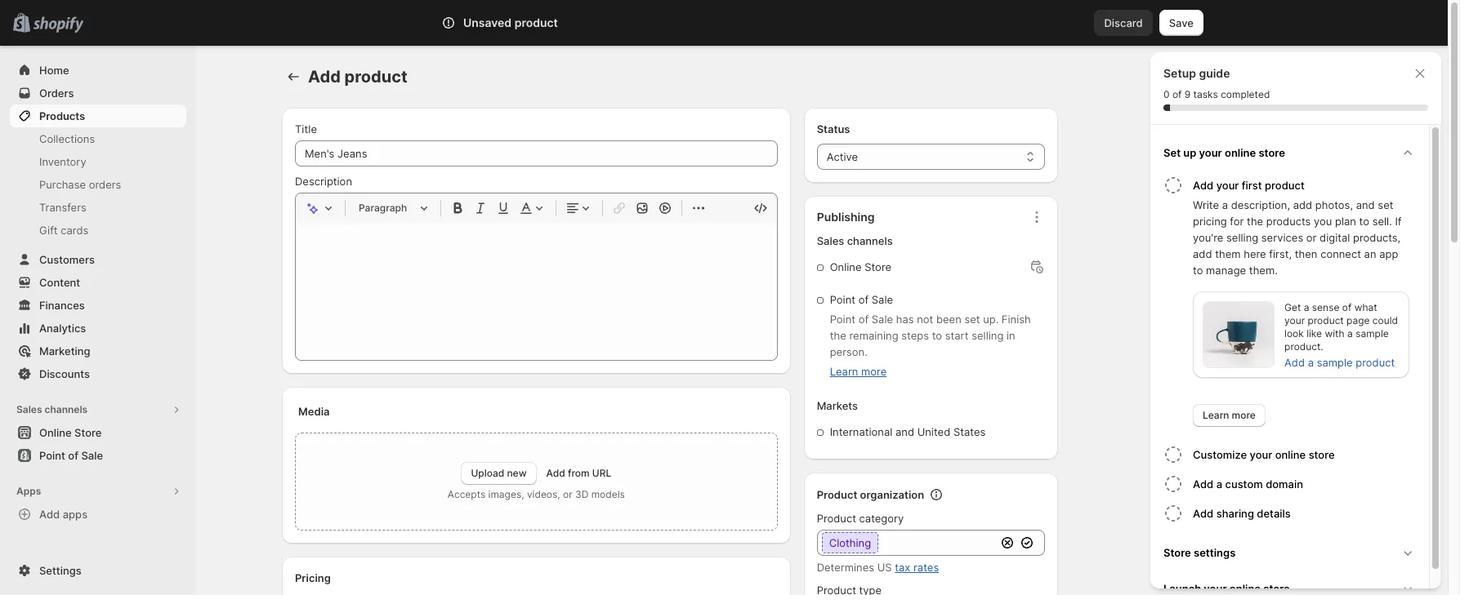 Task type: locate. For each thing, give the bounding box(es) containing it.
1 product from the top
[[817, 489, 858, 502]]

save
[[1169, 16, 1194, 29]]

product down product organization
[[817, 512, 856, 525]]

0 vertical spatial the
[[1247, 215, 1263, 228]]

0 horizontal spatial online store
[[39, 427, 102, 440]]

1 vertical spatial selling
[[972, 329, 1004, 342]]

0 vertical spatial sales channels
[[817, 235, 893, 248]]

1 horizontal spatial channels
[[847, 235, 893, 248]]

channels down discounts
[[45, 404, 88, 416]]

add for add apps
[[39, 508, 60, 521]]

and inside "write a description, add photos, and set pricing for the products you plan to sell. if you're selling services or digital products, add them here first, then connect an app to manage them."
[[1356, 199, 1375, 212]]

0 vertical spatial more
[[861, 365, 887, 378]]

learn inside add your first product "element"
[[1203, 409, 1229, 422]]

selling down up.
[[972, 329, 1004, 342]]

more inside learn more link
[[1232, 409, 1256, 422]]

1 vertical spatial online
[[1275, 449, 1306, 462]]

store inside "button"
[[1309, 449, 1335, 462]]

paragraph button
[[352, 199, 434, 218]]

sell.
[[1373, 215, 1392, 228]]

product category
[[817, 512, 904, 525]]

sale
[[872, 293, 893, 306], [872, 313, 893, 326], [81, 449, 103, 463]]

0 vertical spatial product
[[817, 489, 858, 502]]

0 horizontal spatial sample
[[1317, 356, 1353, 369]]

not
[[917, 313, 933, 326]]

a down product.
[[1308, 356, 1314, 369]]

add up products
[[1293, 199, 1313, 212]]

store up first
[[1259, 146, 1285, 159]]

online store
[[830, 261, 892, 274], [39, 427, 102, 440]]

products
[[39, 110, 85, 123]]

1 vertical spatial and
[[896, 426, 914, 439]]

a right get
[[1304, 302, 1310, 314]]

Title text field
[[295, 141, 778, 167]]

1 horizontal spatial store
[[865, 261, 892, 274]]

more
[[861, 365, 887, 378], [1232, 409, 1256, 422]]

setup guide dialog
[[1151, 52, 1442, 596]]

sales channels down discounts
[[16, 404, 88, 416]]

to left manage
[[1193, 264, 1203, 277]]

of inside point of sale has not been set up. finish the remaining steps to start selling in person. learn more
[[859, 313, 869, 326]]

2 horizontal spatial to
[[1359, 215, 1370, 228]]

tax rates link
[[895, 561, 939, 574]]

1 vertical spatial learn more link
[[1193, 405, 1266, 427]]

store
[[1259, 146, 1285, 159], [1309, 449, 1335, 462]]

2 horizontal spatial store
[[1164, 547, 1191, 560]]

learn down person.
[[830, 365, 858, 378]]

1 horizontal spatial learn more link
[[1193, 405, 1266, 427]]

your
[[1199, 146, 1222, 159], [1217, 179, 1239, 192], [1285, 315, 1305, 327], [1250, 449, 1273, 462]]

selling
[[1227, 231, 1259, 244], [972, 329, 1004, 342]]

your inside "button"
[[1250, 449, 1273, 462]]

1 vertical spatial the
[[830, 329, 846, 342]]

and left united
[[896, 426, 914, 439]]

0 vertical spatial online
[[830, 261, 862, 274]]

point up apps
[[39, 449, 65, 463]]

sample down could
[[1356, 328, 1389, 340]]

store left settings
[[1164, 547, 1191, 560]]

channels inside button
[[45, 404, 88, 416]]

learn more link down person.
[[830, 365, 887, 378]]

0 vertical spatial sample
[[1356, 328, 1389, 340]]

product
[[515, 16, 558, 29], [344, 67, 408, 87], [1265, 179, 1305, 192], [1308, 315, 1344, 327], [1356, 356, 1395, 369]]

2 vertical spatial to
[[932, 329, 942, 342]]

product up product category
[[817, 489, 858, 502]]

1 horizontal spatial learn
[[1203, 409, 1229, 422]]

the up person.
[[830, 329, 846, 342]]

add a custom domain button
[[1193, 470, 1423, 499]]

1 horizontal spatial and
[[1356, 199, 1375, 212]]

0 horizontal spatial online
[[39, 427, 72, 440]]

and up sell. at the right top
[[1356, 199, 1375, 212]]

add
[[308, 67, 341, 87], [1193, 179, 1214, 192], [1285, 356, 1305, 369], [546, 467, 565, 480], [1193, 478, 1214, 491], [1193, 507, 1214, 521], [39, 508, 60, 521]]

0 vertical spatial or
[[1307, 231, 1317, 244]]

your inside the get a sense of what your product page could look like with a sample product. add a sample product
[[1285, 315, 1305, 327]]

store up the add a custom domain button
[[1309, 449, 1335, 462]]

add left apps
[[39, 508, 60, 521]]

point of sale inside button
[[39, 449, 103, 463]]

sample
[[1356, 328, 1389, 340], [1317, 356, 1353, 369]]

0 horizontal spatial learn more link
[[830, 365, 887, 378]]

point of sale down "online store" button
[[39, 449, 103, 463]]

set
[[1378, 199, 1394, 212], [965, 313, 980, 326]]

point inside button
[[39, 449, 65, 463]]

0 vertical spatial sales
[[817, 235, 844, 248]]

remaining
[[849, 329, 899, 342]]

2 vertical spatial sale
[[81, 449, 103, 463]]

1 horizontal spatial to
[[1193, 264, 1203, 277]]

a for get a sense of what your product page could look like with a sample product. add a sample product
[[1304, 302, 1310, 314]]

add up write at the top of the page
[[1193, 179, 1214, 192]]

2 vertical spatial store
[[1164, 547, 1191, 560]]

selling down for on the right top of the page
[[1227, 231, 1259, 244]]

a right write at the top of the page
[[1222, 199, 1228, 212]]

1 horizontal spatial sales
[[817, 235, 844, 248]]

sales channels down publishing at the right top of the page
[[817, 235, 893, 248]]

0 vertical spatial sale
[[872, 293, 893, 306]]

the down the description, on the top
[[1247, 215, 1263, 228]]

or
[[1307, 231, 1317, 244], [563, 489, 573, 501]]

a left custom
[[1217, 478, 1223, 491]]

1 horizontal spatial online
[[1275, 449, 1306, 462]]

a inside the add a custom domain button
[[1217, 478, 1223, 491]]

page
[[1347, 315, 1370, 327]]

0 horizontal spatial point of sale
[[39, 449, 103, 463]]

learn more link up customize
[[1193, 405, 1266, 427]]

1 vertical spatial online
[[39, 427, 72, 440]]

0 horizontal spatial the
[[830, 329, 846, 342]]

media
[[298, 405, 330, 418]]

1 horizontal spatial or
[[1307, 231, 1317, 244]]

your up the add a custom domain
[[1250, 449, 1273, 462]]

0 horizontal spatial or
[[563, 489, 573, 501]]

0 horizontal spatial selling
[[972, 329, 1004, 342]]

0 vertical spatial learn
[[830, 365, 858, 378]]

store settings
[[1164, 547, 1236, 560]]

set inside point of sale has not been set up. finish the remaining steps to start selling in person. learn more
[[965, 313, 980, 326]]

tasks
[[1194, 88, 1218, 101]]

your right up
[[1199, 146, 1222, 159]]

store
[[865, 261, 892, 274], [74, 427, 102, 440], [1164, 547, 1191, 560]]

0 horizontal spatial online
[[1225, 146, 1256, 159]]

0 vertical spatial online store
[[830, 261, 892, 274]]

finish
[[1002, 313, 1031, 326]]

you're
[[1193, 231, 1224, 244]]

point up person.
[[830, 313, 856, 326]]

learn
[[830, 365, 858, 378], [1203, 409, 1229, 422]]

store up point of sale button
[[74, 427, 102, 440]]

1 vertical spatial sales channels
[[16, 404, 88, 416]]

2 vertical spatial point
[[39, 449, 65, 463]]

set inside "write a description, add photos, and set pricing for the products you plan to sell. if you're selling services or digital products, add them here first, then connect an app to manage them."
[[1378, 199, 1394, 212]]

1 horizontal spatial point of sale
[[830, 293, 893, 306]]

1 horizontal spatial sales channels
[[817, 235, 893, 248]]

set up your online store button
[[1157, 135, 1423, 171]]

add up title
[[308, 67, 341, 87]]

0 vertical spatial channels
[[847, 235, 893, 248]]

0 horizontal spatial set
[[965, 313, 980, 326]]

apps
[[63, 508, 88, 521]]

pricing
[[295, 572, 331, 585]]

images,
[[488, 489, 524, 501]]

purchase orders link
[[10, 173, 186, 196]]

the inside point of sale has not been set up. finish the remaining steps to start selling in person. learn more
[[830, 329, 846, 342]]

add for add sharing details
[[1193, 507, 1214, 521]]

Product category text field
[[817, 530, 996, 557]]

1 vertical spatial set
[[965, 313, 980, 326]]

mark customize your online store as done image
[[1164, 445, 1183, 465]]

add down you're
[[1193, 248, 1212, 261]]

the inside "write a description, add photos, and set pricing for the products you plan to sell. if you're selling services or digital products, add them here first, then connect an app to manage them."
[[1247, 215, 1263, 228]]

sales down discounts
[[16, 404, 42, 416]]

point inside point of sale has not been set up. finish the remaining steps to start selling in person. learn more
[[830, 313, 856, 326]]

custom
[[1225, 478, 1263, 491]]

online down publishing at the right top of the page
[[830, 261, 862, 274]]

0 vertical spatial store
[[865, 261, 892, 274]]

0 horizontal spatial to
[[932, 329, 942, 342]]

a inside "write a description, add photos, and set pricing for the products you plan to sell. if you're selling services or digital products, add them here first, then connect an app to manage them."
[[1222, 199, 1228, 212]]

unsaved
[[463, 16, 512, 29]]

international and united states
[[830, 426, 986, 439]]

or left the 3d
[[563, 489, 573, 501]]

learn more link
[[830, 365, 887, 378], [1193, 405, 1266, 427]]

for
[[1230, 215, 1244, 228]]

to
[[1359, 215, 1370, 228], [1193, 264, 1203, 277], [932, 329, 942, 342]]

or up then
[[1307, 231, 1317, 244]]

0 vertical spatial and
[[1356, 199, 1375, 212]]

add inside the get a sense of what your product page could look like with a sample product. add a sample product
[[1285, 356, 1305, 369]]

add for add your first product
[[1193, 179, 1214, 192]]

1 vertical spatial online store
[[39, 427, 102, 440]]

first
[[1242, 179, 1262, 192]]

1 vertical spatial store
[[1309, 449, 1335, 462]]

add right mark add a custom domain as done icon on the bottom of the page
[[1193, 478, 1214, 491]]

discounts
[[39, 368, 90, 381]]

store down publishing at the right top of the page
[[865, 261, 892, 274]]

look
[[1285, 328, 1304, 340]]

add down product.
[[1285, 356, 1305, 369]]

0 vertical spatial store
[[1259, 146, 1285, 159]]

steps
[[902, 329, 929, 342]]

category
[[859, 512, 904, 525]]

more down person.
[[861, 365, 887, 378]]

1 vertical spatial to
[[1193, 264, 1203, 277]]

customize
[[1193, 449, 1247, 462]]

1 vertical spatial sale
[[872, 313, 893, 326]]

add
[[1293, 199, 1313, 212], [1193, 248, 1212, 261]]

sale inside point of sale has not been set up. finish the remaining steps to start selling in person. learn more
[[872, 313, 893, 326]]

more inside point of sale has not been set up. finish the remaining steps to start selling in person. learn more
[[861, 365, 887, 378]]

online up add your first product
[[1225, 146, 1256, 159]]

add your first product element
[[1160, 197, 1423, 427]]

sales channels
[[817, 235, 893, 248], [16, 404, 88, 416]]

point of sale up remaining
[[830, 293, 893, 306]]

learn up customize
[[1203, 409, 1229, 422]]

0 vertical spatial online
[[1225, 146, 1256, 159]]

add apps
[[39, 508, 88, 521]]

more up customize your online store
[[1232, 409, 1256, 422]]

channels down publishing at the right top of the page
[[847, 235, 893, 248]]

products,
[[1353, 231, 1401, 244]]

1 vertical spatial or
[[563, 489, 573, 501]]

apps button
[[10, 481, 186, 503]]

the for remaining
[[830, 329, 846, 342]]

online up point of sale link
[[39, 427, 72, 440]]

point of sale link
[[10, 445, 186, 467]]

states
[[954, 426, 986, 439]]

1 vertical spatial channels
[[45, 404, 88, 416]]

0 horizontal spatial store
[[1259, 146, 1285, 159]]

0 horizontal spatial learn
[[830, 365, 858, 378]]

1 horizontal spatial online store
[[830, 261, 892, 274]]

add right 'mark add sharing details as done' image in the bottom right of the page
[[1193, 507, 1214, 521]]

0 horizontal spatial sales
[[16, 404, 42, 416]]

0 vertical spatial point of sale
[[830, 293, 893, 306]]

0 vertical spatial add
[[1293, 199, 1313, 212]]

1 vertical spatial sample
[[1317, 356, 1353, 369]]

point up remaining
[[830, 293, 856, 306]]

add a custom domain
[[1193, 478, 1303, 491]]

1 vertical spatial sales
[[16, 404, 42, 416]]

0 horizontal spatial more
[[861, 365, 887, 378]]

1 vertical spatial product
[[817, 512, 856, 525]]

0 vertical spatial selling
[[1227, 231, 1259, 244]]

1 vertical spatial more
[[1232, 409, 1256, 422]]

set up sell. at the right top
[[1378, 199, 1394, 212]]

to left sell. at the right top
[[1359, 215, 1370, 228]]

online store up point of sale link
[[39, 427, 102, 440]]

content
[[39, 276, 80, 289]]

0 horizontal spatial channels
[[45, 404, 88, 416]]

1 horizontal spatial more
[[1232, 409, 1256, 422]]

add your first product
[[1193, 179, 1305, 192]]

add for add a custom domain
[[1193, 478, 1214, 491]]

setup
[[1164, 66, 1196, 80]]

your up look
[[1285, 315, 1305, 327]]

set left up.
[[965, 313, 980, 326]]

1 horizontal spatial set
[[1378, 199, 1394, 212]]

sample down with
[[1317, 356, 1353, 369]]

0 horizontal spatial store
[[74, 427, 102, 440]]

0 vertical spatial set
[[1378, 199, 1394, 212]]

0 horizontal spatial sales channels
[[16, 404, 88, 416]]

1 vertical spatial learn
[[1203, 409, 1229, 422]]

1 vertical spatial point
[[830, 313, 856, 326]]

set
[[1164, 146, 1181, 159]]

mark add your first product as done image
[[1164, 176, 1183, 195]]

sales down publishing at the right top of the page
[[817, 235, 844, 248]]

a for write a description, add photos, and set pricing for the products you plan to sell. if you're selling services or digital products, add them here first, then connect an app to manage them.
[[1222, 199, 1228, 212]]

1 horizontal spatial store
[[1309, 449, 1335, 462]]

add left from
[[546, 467, 565, 480]]

online up domain
[[1275, 449, 1306, 462]]

add sharing details
[[1193, 507, 1291, 521]]

online store down publishing at the right top of the page
[[830, 261, 892, 274]]

9
[[1185, 88, 1191, 101]]

1 horizontal spatial selling
[[1227, 231, 1259, 244]]

search
[[514, 16, 549, 29]]

1 vertical spatial point of sale
[[39, 449, 103, 463]]

2 product from the top
[[817, 512, 856, 525]]

products link
[[10, 105, 186, 127]]

1 horizontal spatial the
[[1247, 215, 1263, 228]]

0 horizontal spatial add
[[1193, 248, 1212, 261]]

learn inside point of sale has not been set up. finish the remaining steps to start selling in person. learn more
[[830, 365, 858, 378]]

add from url button
[[546, 467, 611, 480]]

to left start
[[932, 329, 942, 342]]

online
[[1225, 146, 1256, 159], [1275, 449, 1306, 462]]

a for add a custom domain
[[1217, 478, 1223, 491]]

content link
[[10, 271, 186, 294]]

1 horizontal spatial online
[[830, 261, 862, 274]]

inventory link
[[10, 150, 186, 173]]

add for add product
[[308, 67, 341, 87]]

services
[[1262, 231, 1304, 244]]

them.
[[1249, 264, 1278, 277]]



Task type: describe. For each thing, give the bounding box(es) containing it.
get
[[1285, 302, 1301, 314]]

point of sale button
[[0, 445, 196, 467]]

unsaved product
[[463, 16, 558, 29]]

gift
[[39, 224, 58, 237]]

you
[[1314, 215, 1332, 228]]

set up your online store
[[1164, 146, 1285, 159]]

discard button
[[1095, 10, 1153, 36]]

settings link
[[10, 560, 186, 583]]

manage
[[1206, 264, 1246, 277]]

person.
[[830, 346, 868, 359]]

analytics link
[[10, 317, 186, 340]]

product inside button
[[1265, 179, 1305, 192]]

product organization
[[817, 489, 924, 502]]

product.
[[1285, 341, 1324, 353]]

add your first product button
[[1193, 171, 1423, 197]]

upload new
[[471, 467, 527, 480]]

save button
[[1159, 10, 1204, 36]]

sense
[[1312, 302, 1340, 314]]

discounts link
[[10, 363, 186, 386]]

shopify image
[[33, 17, 84, 33]]

online store inside button
[[39, 427, 102, 440]]

customers link
[[10, 248, 186, 271]]

with
[[1325, 328, 1345, 340]]

could
[[1373, 315, 1398, 327]]

selling inside "write a description, add photos, and set pricing for the products you plan to sell. if you're selling services or digital products, add them here first, then connect an app to manage them."
[[1227, 231, 1259, 244]]

domain
[[1266, 478, 1303, 491]]

new
[[507, 467, 527, 480]]

upload new button
[[461, 463, 537, 485]]

1 vertical spatial add
[[1193, 248, 1212, 261]]

marketing link
[[10, 340, 186, 363]]

title
[[295, 123, 317, 136]]

0 horizontal spatial and
[[896, 426, 914, 439]]

paragraph
[[359, 202, 407, 214]]

us
[[877, 561, 892, 574]]

details
[[1257, 507, 1291, 521]]

here
[[1244, 248, 1266, 261]]

analytics
[[39, 322, 86, 335]]

guide
[[1199, 66, 1230, 80]]

been
[[936, 313, 962, 326]]

set for selling
[[965, 313, 980, 326]]

or inside "write a description, add photos, and set pricing for the products you plan to sell. if you're selling services or digital products, add them here first, then connect an app to manage them."
[[1307, 231, 1317, 244]]

marketing
[[39, 345, 90, 358]]

models
[[591, 489, 625, 501]]

1 horizontal spatial sample
[[1356, 328, 1389, 340]]

store inside button
[[1259, 146, 1285, 159]]

of inside the get a sense of what your product page could look like with a sample product. add a sample product
[[1342, 302, 1352, 314]]

photos,
[[1316, 199, 1353, 212]]

0 vertical spatial to
[[1359, 215, 1370, 228]]

learn more
[[1203, 409, 1256, 422]]

get a sense of what your product page could look like with a sample product. add a sample product
[[1285, 302, 1398, 369]]

mark add a custom domain as done image
[[1164, 475, 1183, 494]]

product for product organization
[[817, 489, 858, 502]]

customers
[[39, 253, 95, 266]]

finances link
[[10, 294, 186, 317]]

customize your online store
[[1193, 449, 1335, 462]]

point of sale has not been set up. finish the remaining steps to start selling in person. learn more
[[830, 313, 1031, 378]]

determines us tax rates
[[817, 561, 939, 574]]

publishing
[[817, 210, 875, 224]]

collections link
[[10, 127, 186, 150]]

up.
[[983, 313, 999, 326]]

add product
[[308, 67, 408, 87]]

online store link
[[10, 422, 186, 445]]

set for sell.
[[1378, 199, 1394, 212]]

1 vertical spatial store
[[74, 427, 102, 440]]

start
[[945, 329, 969, 342]]

videos,
[[527, 489, 560, 501]]

accepts images, videos, or 3d models
[[448, 489, 625, 501]]

first,
[[1269, 248, 1292, 261]]

discard
[[1104, 16, 1143, 29]]

online inside button
[[39, 427, 72, 440]]

organization
[[860, 489, 924, 502]]

gift cards
[[39, 224, 89, 237]]

the for products
[[1247, 215, 1263, 228]]

united
[[917, 426, 951, 439]]

0 vertical spatial learn more link
[[830, 365, 887, 378]]

app
[[1380, 248, 1398, 261]]

your left first
[[1217, 179, 1239, 192]]

3d
[[575, 489, 589, 501]]

sale inside button
[[81, 449, 103, 463]]

online inside "button"
[[1275, 449, 1306, 462]]

mark add sharing details as done image
[[1164, 504, 1183, 524]]

of inside button
[[68, 449, 78, 463]]

0 vertical spatial point
[[830, 293, 856, 306]]

active
[[827, 150, 858, 163]]

add a sample product button
[[1275, 351, 1405, 374]]

online store button
[[0, 422, 196, 445]]

products
[[1266, 215, 1311, 228]]

sales inside button
[[16, 404, 42, 416]]

write
[[1193, 199, 1219, 212]]

store inside setup guide dialog
[[1164, 547, 1191, 560]]

accepts
[[448, 489, 486, 501]]

selling inside point of sale has not been set up. finish the remaining steps to start selling in person. learn more
[[972, 329, 1004, 342]]

up
[[1184, 146, 1197, 159]]

settings
[[1194, 547, 1236, 560]]

connect
[[1321, 248, 1361, 261]]

purchase orders
[[39, 178, 121, 191]]

product for product category
[[817, 512, 856, 525]]

add from url
[[546, 467, 611, 480]]

in
[[1007, 329, 1016, 342]]

1 horizontal spatial add
[[1293, 199, 1313, 212]]

international
[[830, 426, 893, 439]]

sales channels inside button
[[16, 404, 88, 416]]

collections
[[39, 132, 95, 145]]

online inside button
[[1225, 146, 1256, 159]]

what
[[1355, 302, 1377, 314]]

a down page
[[1348, 328, 1353, 340]]

plan
[[1335, 215, 1356, 228]]

learn more link inside add your first product "element"
[[1193, 405, 1266, 427]]

purchase
[[39, 178, 86, 191]]

tax
[[895, 561, 911, 574]]

add for add from url
[[546, 467, 565, 480]]

to inside point of sale has not been set up. finish the remaining steps to start selling in person. learn more
[[932, 329, 942, 342]]

store settings button
[[1157, 535, 1423, 571]]

orders link
[[10, 82, 186, 105]]

transfers
[[39, 201, 86, 214]]

add apps button
[[10, 503, 186, 526]]

apps
[[16, 485, 41, 498]]

then
[[1295, 248, 1318, 261]]

pricing
[[1193, 215, 1227, 228]]



Task type: vqa. For each thing, say whether or not it's contained in the screenshot.
0 of 9 tasks completed
yes



